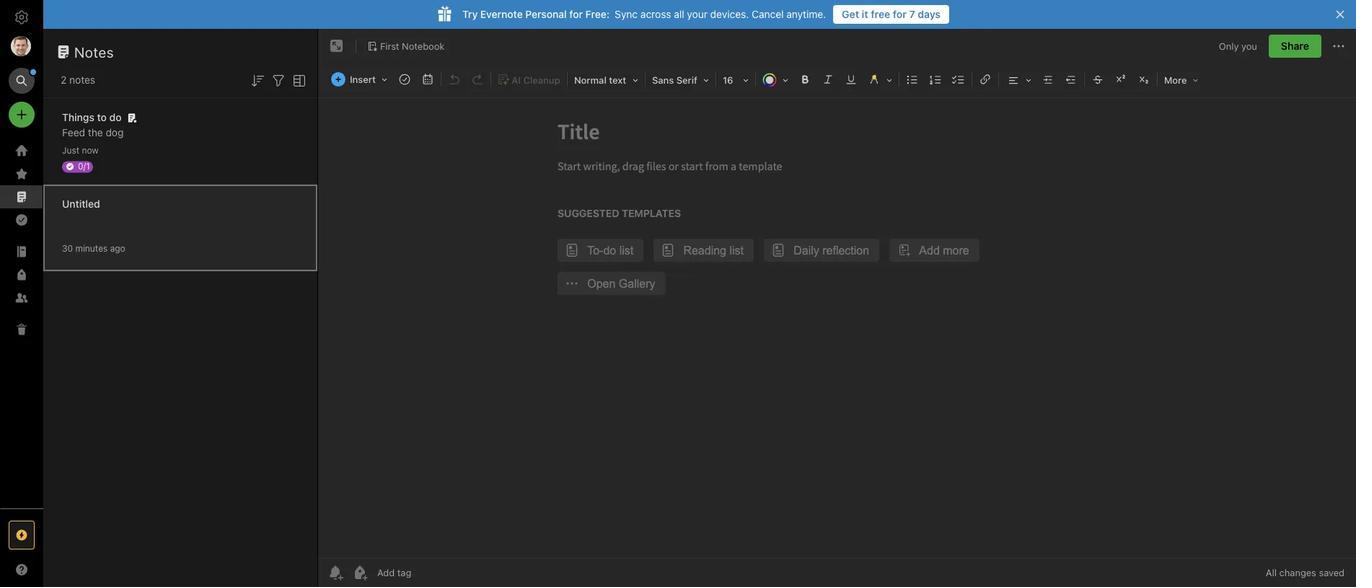 Task type: describe. For each thing, give the bounding box(es) containing it.
try evernote personal for free: sync across all your devices. cancel anytime.
[[462, 8, 826, 20]]

Add filters field
[[270, 71, 287, 89]]

more actions image
[[1330, 38, 1348, 55]]

share button
[[1269, 35, 1322, 58]]

Account field
[[0, 32, 43, 61]]

minutes
[[75, 244, 108, 254]]

the
[[88, 127, 103, 139]]

just
[[62, 145, 79, 155]]

add a reminder image
[[327, 564, 344, 582]]

saved
[[1319, 567, 1345, 578]]

Alignment field
[[1001, 69, 1037, 90]]

things
[[62, 111, 94, 123]]

checklist image
[[949, 69, 969, 89]]

get
[[842, 8, 859, 20]]

first notebook
[[380, 40, 445, 51]]

More field
[[1159, 69, 1204, 90]]

superscript image
[[1111, 69, 1131, 89]]

click to expand image
[[37, 561, 48, 578]]

Highlight field
[[863, 69, 898, 90]]

for for free:
[[570, 8, 583, 20]]

underline image
[[841, 69, 861, 89]]

indent image
[[1038, 69, 1058, 89]]

add filters image
[[270, 72, 287, 89]]

get it free for 7 days button
[[833, 5, 949, 24]]

evernote
[[480, 8, 523, 20]]

task image
[[395, 69, 415, 89]]

settings image
[[13, 9, 30, 26]]

cancel
[[752, 8, 784, 20]]

Font color field
[[758, 69, 794, 90]]

now
[[82, 145, 99, 155]]

Insert field
[[328, 69, 392, 89]]

share
[[1281, 40, 1310, 52]]

all changes saved
[[1266, 567, 1345, 578]]

More actions field
[[1330, 35, 1348, 58]]

Heading level field
[[569, 69, 644, 90]]

across
[[641, 8, 671, 20]]

all
[[674, 8, 684, 20]]

View options field
[[287, 71, 308, 89]]

only
[[1219, 41, 1239, 51]]

notebook
[[402, 40, 445, 51]]

to
[[97, 111, 107, 123]]

subscript image
[[1134, 69, 1154, 89]]

serif
[[677, 75, 698, 85]]

Font family field
[[647, 69, 714, 90]]

feed
[[62, 127, 85, 139]]

sync
[[615, 8, 638, 20]]

only you
[[1219, 41, 1258, 51]]



Task type: locate. For each thing, give the bounding box(es) containing it.
changes
[[1280, 567, 1317, 578]]

2 for from the left
[[893, 8, 907, 20]]

1 horizontal spatial for
[[893, 8, 907, 20]]

things to do
[[62, 111, 122, 123]]

untitled
[[62, 198, 100, 210]]

free:
[[586, 8, 610, 20]]

notes
[[69, 74, 95, 86]]

2
[[61, 74, 67, 86]]

strikethrough image
[[1088, 69, 1108, 89]]

Note Editor text field
[[318, 98, 1356, 558]]

outdent image
[[1061, 69, 1081, 89]]

bulleted list image
[[903, 69, 923, 89]]

anytime.
[[787, 8, 826, 20]]

for left '7'
[[893, 8, 907, 20]]

Sort options field
[[249, 71, 266, 89]]

text
[[609, 75, 626, 85]]

for
[[570, 8, 583, 20], [893, 8, 907, 20]]

first notebook button
[[362, 36, 450, 56]]

free
[[871, 8, 891, 20]]

dog
[[106, 127, 124, 139]]

italic image
[[818, 69, 838, 89]]

insert
[[350, 74, 376, 85]]

add tag image
[[351, 564, 369, 582]]

get it free for 7 days
[[842, 8, 941, 20]]

it
[[862, 8, 868, 20]]

sans
[[652, 75, 674, 85]]

upgrade image
[[13, 527, 30, 544]]

7
[[909, 8, 915, 20]]

normal text
[[574, 75, 626, 85]]

WHAT'S NEW field
[[0, 558, 43, 582]]

feed the dog
[[62, 127, 124, 139]]

0/1
[[78, 161, 90, 171]]

your
[[687, 8, 708, 20]]

expand note image
[[328, 38, 346, 55]]

2 notes
[[61, 74, 95, 86]]

Add tag field
[[376, 567, 484, 579]]

tree
[[0, 139, 43, 508]]

try
[[462, 8, 478, 20]]

notes
[[74, 43, 114, 60]]

for left "free:"
[[570, 8, 583, 20]]

normal
[[574, 75, 607, 85]]

ago
[[110, 244, 125, 254]]

do
[[109, 111, 122, 123]]

bold image
[[795, 69, 815, 89]]

first
[[380, 40, 399, 51]]

account image
[[11, 36, 31, 56]]

insert link image
[[975, 69, 996, 89]]

personal
[[526, 8, 567, 20]]

calendar event image
[[418, 69, 438, 89]]

30
[[62, 244, 73, 254]]

0 horizontal spatial for
[[570, 8, 583, 20]]

home image
[[13, 142, 30, 159]]

you
[[1242, 41, 1258, 51]]

16
[[723, 75, 733, 85]]

30 minutes ago
[[62, 244, 125, 254]]

for for 7
[[893, 8, 907, 20]]

Font size field
[[718, 69, 754, 90]]

more
[[1164, 75, 1187, 85]]

all
[[1266, 567, 1277, 578]]

days
[[918, 8, 941, 20]]

devices.
[[710, 8, 749, 20]]

numbered list image
[[926, 69, 946, 89]]

note window element
[[318, 29, 1356, 587]]

1 for from the left
[[570, 8, 583, 20]]

just now
[[62, 145, 99, 155]]

sans serif
[[652, 75, 698, 85]]

for inside button
[[893, 8, 907, 20]]



Task type: vqa. For each thing, say whether or not it's contained in the screenshot.
superscript image at the top
yes



